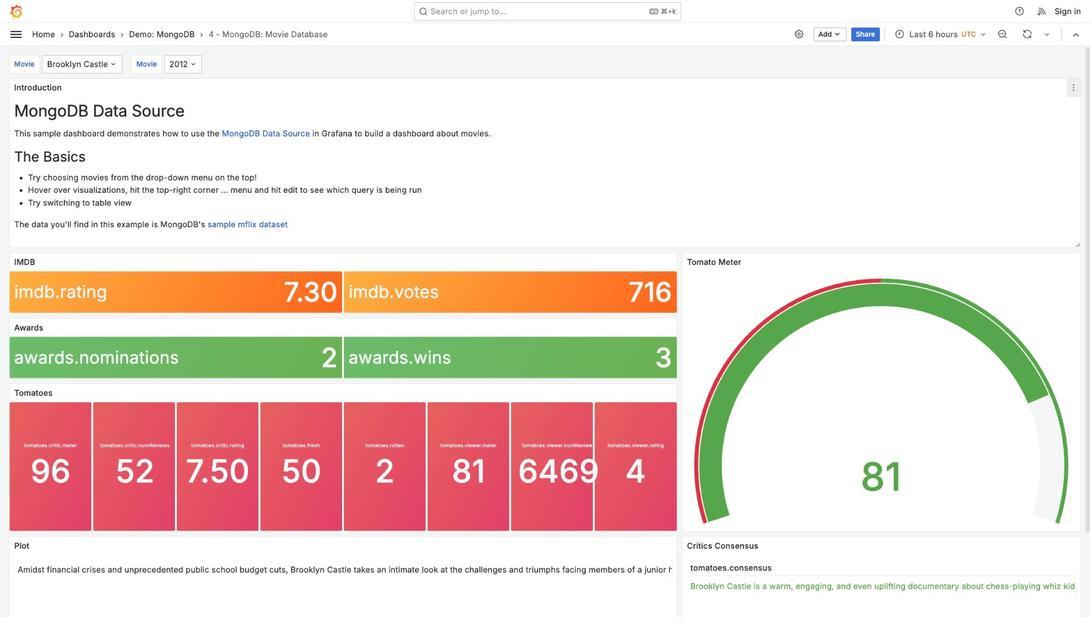 Task type: describe. For each thing, give the bounding box(es) containing it.
dashboard settings image
[[795, 29, 805, 39]]

help image
[[1015, 6, 1025, 16]]

open menu image
[[9, 27, 23, 41]]

menu for panel with title introduction image
[[1070, 83, 1079, 92]]

1 horizontal spatial cell
[[687, 577, 1076, 597]]

auto refresh turned off. choose refresh time interval image
[[1043, 30, 1052, 39]]



Task type: locate. For each thing, give the bounding box(es) containing it.
zoom out time range image
[[998, 29, 1008, 39]]

refresh dashboard image
[[1023, 29, 1033, 39]]

0 horizontal spatial cell
[[14, 560, 673, 580]]

cell
[[14, 560, 673, 580], [687, 577, 1076, 597]]

news image
[[1038, 6, 1048, 16]]

grafana image
[[9, 4, 23, 18]]



Task type: vqa. For each thing, say whether or not it's contained in the screenshot.
Expand section Explore Icon
no



